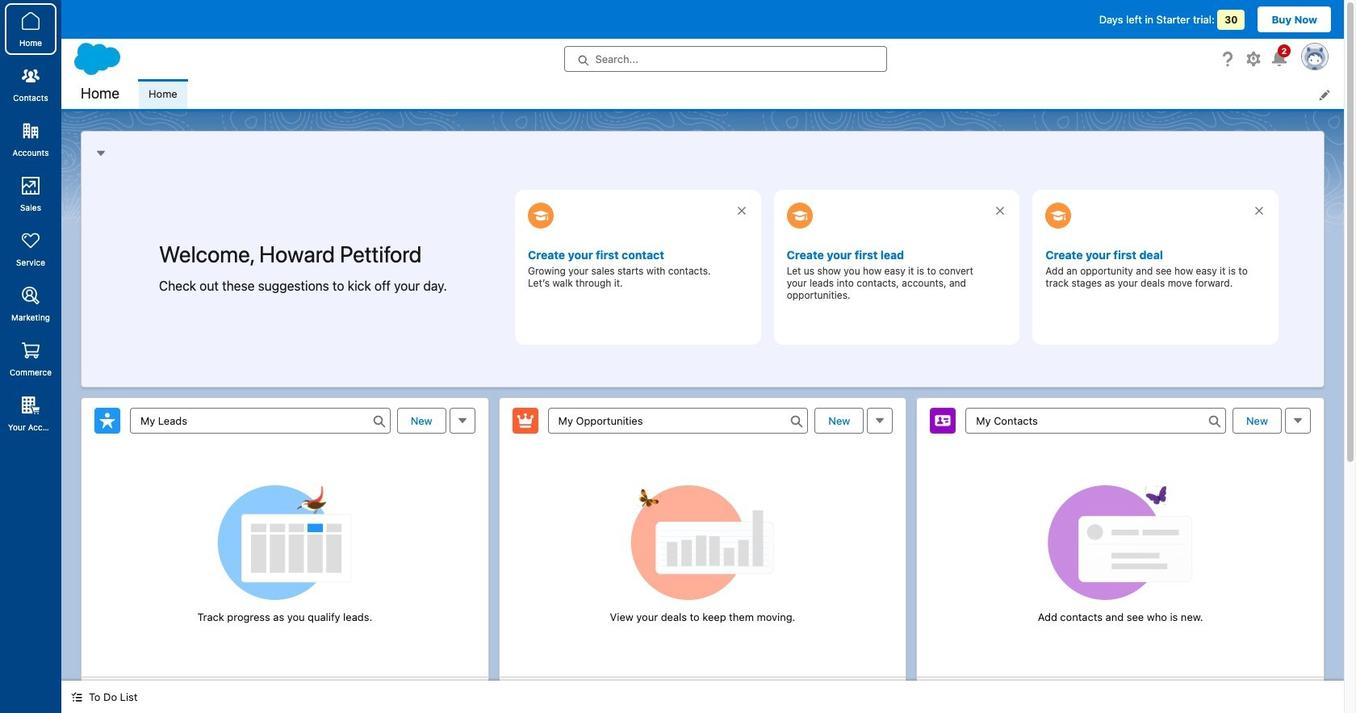 Task type: describe. For each thing, give the bounding box(es) containing it.
2 select an option text field from the left
[[548, 407, 809, 433]]



Task type: locate. For each thing, give the bounding box(es) containing it.
list
[[139, 79, 1344, 109]]

text default image
[[71, 691, 82, 703]]

0 horizontal spatial select an option text field
[[130, 407, 391, 433]]

Select an Option text field
[[130, 407, 391, 433], [548, 407, 809, 433]]

1 horizontal spatial select an option text field
[[548, 407, 809, 433]]

1 select an option text field from the left
[[130, 407, 391, 433]]



Task type: vqa. For each thing, say whether or not it's contained in the screenshot.
Title ELEMENT
no



